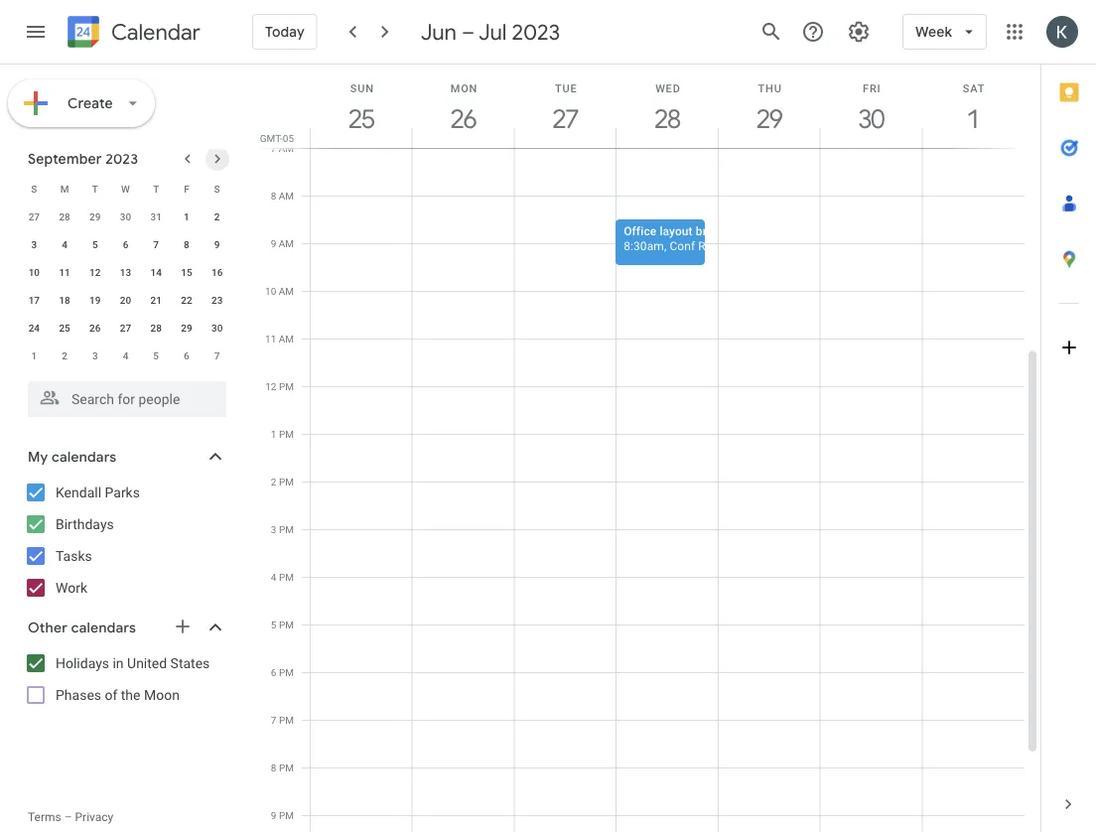 Task type: describe. For each thing, give the bounding box(es) containing it.
10 for 10
[[28, 266, 40, 278]]

3 for 3 pm
[[271, 523, 277, 535]]

create
[[68, 94, 113, 112]]

5 for october 5 element
[[153, 350, 159, 361]]

12 pm
[[265, 380, 294, 392]]

row containing 24
[[19, 314, 232, 342]]

my
[[28, 448, 48, 465]]

holidays in united states
[[56, 655, 210, 671]]

16 element
[[205, 260, 229, 284]]

29 element
[[175, 316, 198, 340]]

14 element
[[144, 260, 168, 284]]

18
[[59, 294, 70, 306]]

12 for 12 pm
[[265, 380, 277, 392]]

settings menu image
[[847, 20, 871, 44]]

other calendars button
[[4, 612, 246, 643]]

terms link
[[28, 810, 61, 824]]

jun – jul 2023
[[421, 18, 560, 46]]

2 s from the left
[[214, 183, 220, 195]]

october 3 element
[[83, 344, 107, 367]]

15 element
[[175, 260, 198, 284]]

my calendars
[[28, 448, 117, 465]]

3 for october 3 element
[[92, 350, 98, 361]]

calendar heading
[[107, 18, 200, 46]]

23
[[211, 294, 223, 306]]

7 am
[[271, 142, 294, 154]]

19 element
[[83, 288, 107, 312]]

row containing 17
[[19, 286, 232, 314]]

1 down '24' element
[[31, 350, 37, 361]]

8 for 8
[[184, 238, 189, 250]]

25 inside 25 element
[[59, 322, 70, 334]]

1 down f
[[184, 210, 189, 222]]

29 column header
[[718, 65, 821, 148]]

moon
[[144, 687, 180, 703]]

17
[[28, 294, 40, 306]]

phases of the moon
[[56, 687, 180, 703]]

29 for 29 element
[[181, 322, 192, 334]]

week
[[916, 23, 952, 40]]

pm for 3 pm
[[279, 523, 294, 535]]

birthdays
[[56, 516, 114, 532]]

28 link
[[645, 96, 691, 142]]

05
[[283, 132, 294, 144]]

october 5 element
[[144, 344, 168, 367]]

16
[[211, 266, 223, 278]]

sat 1
[[963, 82, 985, 135]]

pm for 6 pm
[[279, 666, 294, 678]]

27 link
[[543, 96, 589, 142]]

25 inside sun 25
[[348, 103, 373, 135]]

4 for october 4 element on the left top
[[123, 350, 128, 361]]

calendars for other calendars
[[71, 619, 136, 636]]

work
[[56, 579, 87, 596]]

23 element
[[205, 288, 229, 312]]

1 vertical spatial 2023
[[105, 150, 138, 167]]

9 for 9 pm
[[271, 809, 277, 821]]

20 element
[[114, 288, 138, 312]]

calendar
[[111, 18, 200, 46]]

7 down 'august 31' "element"
[[153, 238, 159, 250]]

,
[[664, 239, 667, 253]]

the
[[121, 687, 140, 703]]

30 link
[[849, 96, 895, 142]]

am for 11 am
[[279, 333, 294, 345]]

parks
[[105, 484, 140, 500]]

october 7 element
[[205, 344, 229, 367]]

30 column header
[[820, 65, 923, 148]]

august 30 element
[[114, 205, 138, 228]]

other calendars list
[[4, 647, 246, 711]]

week button
[[903, 8, 987, 56]]

7 pm
[[271, 714, 294, 726]]

0 horizontal spatial 5
[[92, 238, 98, 250]]

am for 7 am
[[279, 142, 294, 154]]

0 vertical spatial 2
[[214, 210, 220, 222]]

27 for 27 element on the top of the page
[[120, 322, 131, 334]]

fri
[[863, 82, 881, 94]]

gmt-05
[[260, 132, 294, 144]]

28 inside wed 28
[[654, 103, 679, 135]]

30 for 30 element
[[211, 322, 223, 334]]

my calendars list
[[4, 477, 246, 604]]

24 element
[[22, 316, 46, 340]]

1 column header
[[922, 65, 1025, 148]]

my calendars button
[[4, 441, 246, 473]]

5 pm
[[271, 619, 294, 630]]

7 for 7 pm
[[271, 714, 277, 726]]

20
[[120, 294, 131, 306]]

1 pm
[[271, 428, 294, 440]]

sat
[[963, 82, 985, 94]]

6 for october 6 element
[[184, 350, 189, 361]]

united
[[127, 655, 167, 671]]

phases
[[56, 687, 101, 703]]

8 for 8 am
[[271, 190, 276, 202]]

terms – privacy
[[28, 810, 113, 824]]

1 t from the left
[[92, 183, 98, 195]]

28 column header
[[616, 65, 719, 148]]

mon 26
[[450, 82, 478, 135]]

8 am
[[271, 190, 294, 202]]

thu
[[758, 82, 782, 94]]

0 vertical spatial 6
[[123, 238, 128, 250]]

27 column header
[[514, 65, 617, 148]]

am for 9 am
[[279, 237, 294, 249]]

of
[[105, 687, 117, 703]]

grid containing 25
[[254, 65, 1041, 832]]

2 pm
[[271, 476, 294, 488]]

august 31 element
[[144, 205, 168, 228]]

tue
[[555, 82, 577, 94]]

24
[[28, 322, 40, 334]]

– for jul
[[462, 18, 475, 46]]

office
[[624, 224, 657, 238]]

2 for october 2 element
[[62, 350, 67, 361]]

25 column header
[[310, 65, 413, 148]]

25 link
[[339, 96, 385, 142]]

wed
[[655, 82, 681, 94]]

kendall parks
[[56, 484, 140, 500]]

17 element
[[22, 288, 46, 312]]

9 for 9 am
[[271, 237, 276, 249]]

f
[[184, 183, 189, 195]]

1 s from the left
[[31, 183, 37, 195]]

26 inside mon 26
[[450, 103, 475, 135]]

11 for 11
[[59, 266, 70, 278]]

other
[[28, 619, 68, 636]]

august 28 element
[[53, 205, 77, 228]]



Task type: locate. For each thing, give the bounding box(es) containing it.
row up august 30 element at the left top of the page
[[19, 175, 232, 203]]

2 horizontal spatial 28
[[654, 103, 679, 135]]

pm up 3 pm
[[279, 476, 294, 488]]

pm up 2 pm
[[279, 428, 294, 440]]

create button
[[8, 79, 155, 127]]

2 up 16 element
[[214, 210, 220, 222]]

in
[[113, 655, 124, 671]]

2 horizontal spatial 29
[[756, 103, 781, 135]]

0 vertical spatial 26
[[450, 103, 475, 135]]

1 vertical spatial 26
[[89, 322, 101, 334]]

27 inside column header
[[552, 103, 577, 135]]

26 down 19
[[89, 322, 101, 334]]

– right terms on the bottom left of the page
[[64, 810, 72, 824]]

26 element
[[83, 316, 107, 340]]

1 horizontal spatial 25
[[348, 103, 373, 135]]

1 horizontal spatial –
[[462, 18, 475, 46]]

0 vertical spatial 28
[[654, 103, 679, 135]]

9 up 16 element
[[214, 238, 220, 250]]

2 vertical spatial 2
[[271, 476, 277, 488]]

brainstorming
[[696, 224, 772, 238]]

0 horizontal spatial 4
[[62, 238, 67, 250]]

27 left august 28 element
[[28, 210, 40, 222]]

september
[[28, 150, 102, 167]]

0 vertical spatial –
[[462, 18, 475, 46]]

layout
[[660, 224, 693, 238]]

29 link
[[747, 96, 793, 142]]

1 horizontal spatial 27
[[120, 322, 131, 334]]

s up august 27 element
[[31, 183, 37, 195]]

28 down "wed"
[[654, 103, 679, 135]]

am down 7 am
[[279, 190, 294, 202]]

8 up 15 element
[[184, 238, 189, 250]]

6 for 6 pm
[[271, 666, 277, 678]]

august 27 element
[[22, 205, 46, 228]]

6 pm
[[271, 666, 294, 678]]

mon
[[451, 82, 478, 94]]

4
[[62, 238, 67, 250], [123, 350, 128, 361], [271, 571, 277, 583]]

tab list
[[1042, 65, 1096, 776]]

0 vertical spatial 25
[[348, 103, 373, 135]]

0 vertical spatial 3
[[31, 238, 37, 250]]

18 element
[[53, 288, 77, 312]]

21
[[150, 294, 162, 306]]

pm down 5 pm
[[279, 666, 294, 678]]

other calendars
[[28, 619, 136, 636]]

0 horizontal spatial 6
[[123, 238, 128, 250]]

am for 10 am
[[279, 285, 294, 297]]

1 vertical spatial 25
[[59, 322, 70, 334]]

10 up 17
[[28, 266, 40, 278]]

today
[[265, 23, 305, 40]]

1 vertical spatial 4
[[123, 350, 128, 361]]

10 up 11 am
[[265, 285, 276, 297]]

4 am from the top
[[279, 285, 294, 297]]

9 down 8 pm
[[271, 809, 277, 821]]

states
[[170, 655, 210, 671]]

9
[[271, 237, 276, 249], [214, 238, 220, 250], [271, 809, 277, 821]]

calendars for my calendars
[[52, 448, 117, 465]]

calendar element
[[64, 12, 200, 56]]

fri 30
[[857, 82, 883, 135]]

3
[[31, 238, 37, 250], [92, 350, 98, 361], [271, 523, 277, 535]]

pm down 4 pm at the bottom of the page
[[279, 619, 294, 630]]

row group
[[19, 203, 232, 369]]

30 inside 30 column header
[[857, 103, 883, 135]]

Search for people text field
[[40, 381, 214, 417]]

5 am from the top
[[279, 333, 294, 345]]

6 row from the top
[[19, 314, 232, 342]]

28 element
[[144, 316, 168, 340]]

12 for 12
[[89, 266, 101, 278]]

terms
[[28, 810, 61, 824]]

1 horizontal spatial 2023
[[512, 18, 560, 46]]

7 up 8 pm
[[271, 714, 277, 726]]

row up 13 element
[[19, 230, 232, 258]]

1 horizontal spatial 11
[[265, 333, 276, 345]]

4 down 3 pm
[[271, 571, 277, 583]]

2 t from the left
[[153, 183, 159, 195]]

october 6 element
[[175, 344, 198, 367]]

1 horizontal spatial 12
[[265, 380, 277, 392]]

row
[[19, 175, 232, 203], [19, 203, 232, 230], [19, 230, 232, 258], [19, 258, 232, 286], [19, 286, 232, 314], [19, 314, 232, 342], [19, 342, 232, 369]]

tue 27
[[552, 82, 577, 135]]

am down 9 am
[[279, 285, 294, 297]]

1 vertical spatial 11
[[265, 333, 276, 345]]

7 for 7 am
[[271, 142, 276, 154]]

30 for august 30 element at the left top of the page
[[120, 210, 131, 222]]

26 inside row
[[89, 322, 101, 334]]

calendars up the in
[[71, 619, 136, 636]]

kendall
[[56, 484, 101, 500]]

4 inside grid
[[271, 571, 277, 583]]

14
[[150, 266, 162, 278]]

t up 'august 31' "element"
[[153, 183, 159, 195]]

6 down august 30 element at the left top of the page
[[123, 238, 128, 250]]

1
[[966, 103, 979, 135], [184, 210, 189, 222], [31, 350, 37, 361], [271, 428, 277, 440]]

2 vertical spatial 30
[[211, 322, 223, 334]]

row containing 1
[[19, 342, 232, 369]]

1 down 12 pm
[[271, 428, 277, 440]]

26
[[450, 103, 475, 135], [89, 322, 101, 334]]

1 horizontal spatial t
[[153, 183, 159, 195]]

w
[[121, 183, 130, 195]]

gmt-
[[260, 132, 283, 144]]

1 horizontal spatial 29
[[181, 322, 192, 334]]

4 row from the top
[[19, 258, 232, 286]]

28 for 28 element
[[150, 322, 162, 334]]

8 for 8 pm
[[271, 762, 277, 773]]

1 horizontal spatial 4
[[123, 350, 128, 361]]

3 down 26 element
[[92, 350, 98, 361]]

2 horizontal spatial 5
[[271, 619, 277, 630]]

0 vertical spatial 10
[[28, 266, 40, 278]]

30 down 23
[[211, 322, 223, 334]]

27 for august 27 element
[[28, 210, 40, 222]]

0 horizontal spatial 28
[[59, 210, 70, 222]]

am down 8 am
[[279, 237, 294, 249]]

12
[[89, 266, 101, 278], [265, 380, 277, 392]]

jun
[[421, 18, 457, 46]]

29 right august 28 element
[[89, 210, 101, 222]]

1 vertical spatial 6
[[184, 350, 189, 361]]

1 horizontal spatial 30
[[211, 322, 223, 334]]

8 pm
[[271, 762, 294, 773]]

1 vertical spatial 10
[[265, 285, 276, 297]]

row down 27 element on the top of the page
[[19, 342, 232, 369]]

28 down "21"
[[150, 322, 162, 334]]

9 pm
[[271, 809, 294, 821]]

october 2 element
[[53, 344, 77, 367]]

3 down august 27 element
[[31, 238, 37, 250]]

0 vertical spatial 5
[[92, 238, 98, 250]]

10 am
[[265, 285, 294, 297]]

2023
[[512, 18, 560, 46], [105, 150, 138, 167]]

2 vertical spatial 3
[[271, 523, 277, 535]]

0 horizontal spatial 29
[[89, 210, 101, 222]]

1 horizontal spatial s
[[214, 183, 220, 195]]

30 element
[[205, 316, 229, 340]]

28 down 'm' on the top
[[59, 210, 70, 222]]

11 am
[[265, 333, 294, 345]]

3 up 4 pm at the bottom of the page
[[271, 523, 277, 535]]

0 vertical spatial 12
[[89, 266, 101, 278]]

7 down 30 element
[[214, 350, 220, 361]]

26 down mon
[[450, 103, 475, 135]]

september 2023 grid
[[19, 175, 232, 369]]

1 am from the top
[[279, 142, 294, 154]]

27 down 20
[[120, 322, 131, 334]]

pm up 9 pm
[[279, 762, 294, 773]]

9 am
[[271, 237, 294, 249]]

0 horizontal spatial 11
[[59, 266, 70, 278]]

25 down sun
[[348, 103, 373, 135]]

2 vertical spatial 4
[[271, 571, 277, 583]]

2 horizontal spatial 2
[[271, 476, 277, 488]]

pm for 8 pm
[[279, 762, 294, 773]]

row containing s
[[19, 175, 232, 203]]

row up october 4 element on the left top
[[19, 314, 232, 342]]

2 horizontal spatial 6
[[271, 666, 277, 678]]

11 down 10 am on the left top
[[265, 333, 276, 345]]

1 vertical spatial 12
[[265, 380, 277, 392]]

1 horizontal spatial 10
[[265, 285, 276, 297]]

sun 25
[[348, 82, 374, 135]]

12 down 11 am
[[265, 380, 277, 392]]

7 for october 7 'element'
[[214, 350, 220, 361]]

2
[[214, 210, 220, 222], [62, 350, 67, 361], [271, 476, 277, 488]]

0 horizontal spatial s
[[31, 183, 37, 195]]

5 pm from the top
[[279, 571, 294, 583]]

am
[[279, 142, 294, 154], [279, 190, 294, 202], [279, 237, 294, 249], [279, 285, 294, 297], [279, 333, 294, 345]]

5 row from the top
[[19, 286, 232, 314]]

pm for 5 pm
[[279, 619, 294, 630]]

30
[[857, 103, 883, 135], [120, 210, 131, 222], [211, 322, 223, 334]]

0 horizontal spatial 10
[[28, 266, 40, 278]]

22 element
[[175, 288, 198, 312]]

– for privacy
[[64, 810, 72, 824]]

pm for 2 pm
[[279, 476, 294, 488]]

privacy link
[[75, 810, 113, 824]]

2 horizontal spatial 3
[[271, 523, 277, 535]]

main drawer image
[[24, 20, 48, 44]]

0 vertical spatial 2023
[[512, 18, 560, 46]]

30 inside august 30 element
[[120, 210, 131, 222]]

0 vertical spatial 11
[[59, 266, 70, 278]]

11 for 11 am
[[265, 333, 276, 345]]

2 for 2 pm
[[271, 476, 277, 488]]

0 horizontal spatial 3
[[31, 238, 37, 250]]

27
[[552, 103, 577, 135], [28, 210, 40, 222], [120, 322, 131, 334]]

12 element
[[83, 260, 107, 284]]

13 element
[[114, 260, 138, 284]]

29
[[756, 103, 781, 135], [89, 210, 101, 222], [181, 322, 192, 334]]

2 up 3 pm
[[271, 476, 277, 488]]

row up 27 element on the top of the page
[[19, 286, 232, 314]]

1 vertical spatial 3
[[92, 350, 98, 361]]

5 inside grid
[[271, 619, 277, 630]]

1 horizontal spatial 5
[[153, 350, 159, 361]]

pm down 3 pm
[[279, 571, 294, 583]]

0 vertical spatial 29
[[756, 103, 781, 135]]

row down w at the left
[[19, 203, 232, 230]]

30 down w at the left
[[120, 210, 131, 222]]

6 pm from the top
[[279, 619, 294, 630]]

12 inside september 2023 grid
[[89, 266, 101, 278]]

31
[[150, 210, 162, 222]]

2 row from the top
[[19, 203, 232, 230]]

10
[[28, 266, 40, 278], [265, 285, 276, 297]]

3 pm
[[271, 523, 294, 535]]

15
[[181, 266, 192, 278]]

pm for 9 pm
[[279, 809, 294, 821]]

8 pm from the top
[[279, 714, 294, 726]]

0 horizontal spatial 2023
[[105, 150, 138, 167]]

0 horizontal spatial 27
[[28, 210, 40, 222]]

0 horizontal spatial –
[[64, 810, 72, 824]]

19
[[89, 294, 101, 306]]

2 am from the top
[[279, 190, 294, 202]]

0 horizontal spatial 30
[[120, 210, 131, 222]]

11
[[59, 266, 70, 278], [265, 333, 276, 345]]

1 link
[[951, 96, 997, 142]]

1 pm from the top
[[279, 380, 294, 392]]

11 inside 'element'
[[59, 266, 70, 278]]

1 vertical spatial 2
[[62, 350, 67, 361]]

1 horizontal spatial 28
[[150, 322, 162, 334]]

row group containing 27
[[19, 203, 232, 369]]

2 horizontal spatial 30
[[857, 103, 883, 135]]

am up 8 am
[[279, 142, 294, 154]]

11 element
[[53, 260, 77, 284]]

thu 29
[[756, 82, 782, 135]]

7 pm from the top
[[279, 666, 294, 678]]

29 down 22
[[181, 322, 192, 334]]

row containing 27
[[19, 203, 232, 230]]

1 row from the top
[[19, 175, 232, 203]]

28 for august 28 element
[[59, 210, 70, 222]]

3 pm from the top
[[279, 476, 294, 488]]

1 inside sat 1
[[966, 103, 979, 135]]

2 horizontal spatial 4
[[271, 571, 277, 583]]

4 down august 28 element
[[62, 238, 67, 250]]

1 vertical spatial calendars
[[71, 619, 136, 636]]

am up 12 pm
[[279, 333, 294, 345]]

26 column header
[[412, 65, 515, 148]]

22
[[181, 294, 192, 306]]

1 vertical spatial 8
[[184, 238, 189, 250]]

5 down 28 element
[[153, 350, 159, 361]]

7
[[271, 142, 276, 154], [153, 238, 159, 250], [214, 350, 220, 361], [271, 714, 277, 726]]

– left jul
[[462, 18, 475, 46]]

9 inside september 2023 grid
[[214, 238, 220, 250]]

0 horizontal spatial 26
[[89, 322, 101, 334]]

12 up 19
[[89, 266, 101, 278]]

2 vertical spatial 6
[[271, 666, 277, 678]]

pm for 12 pm
[[279, 380, 294, 392]]

10 inside row
[[28, 266, 40, 278]]

25 element
[[53, 316, 77, 340]]

27 down tue on the top of the page
[[552, 103, 577, 135]]

–
[[462, 18, 475, 46], [64, 810, 72, 824]]

9 up 10 am on the left top
[[271, 237, 276, 249]]

7 row from the top
[[19, 342, 232, 369]]

calendars
[[52, 448, 117, 465], [71, 619, 136, 636]]

8 inside september 2023 grid
[[184, 238, 189, 250]]

grid
[[254, 65, 1041, 832]]

s right f
[[214, 183, 220, 195]]

calendars up kendall
[[52, 448, 117, 465]]

sun
[[350, 82, 374, 94]]

pm for 1 pm
[[279, 428, 294, 440]]

29 inside thu 29
[[756, 103, 781, 135]]

1 horizontal spatial 3
[[92, 350, 98, 361]]

2 horizontal spatial 27
[[552, 103, 577, 135]]

27 element
[[114, 316, 138, 340]]

1 vertical spatial 5
[[153, 350, 159, 361]]

None search field
[[0, 373, 246, 417]]

10 pm from the top
[[279, 809, 294, 821]]

8
[[271, 190, 276, 202], [184, 238, 189, 250], [271, 762, 277, 773]]

4 down 27 element on the top of the page
[[123, 350, 128, 361]]

3 row from the top
[[19, 230, 232, 258]]

1 vertical spatial 27
[[28, 210, 40, 222]]

pm for 7 pm
[[279, 714, 294, 726]]

25
[[348, 103, 373, 135], [59, 322, 70, 334]]

21 element
[[144, 288, 168, 312]]

0 horizontal spatial 12
[[89, 266, 101, 278]]

30 inside 30 element
[[211, 322, 223, 334]]

1 horizontal spatial 6
[[184, 350, 189, 361]]

row containing 10
[[19, 258, 232, 286]]

add other calendars image
[[173, 617, 193, 636]]

3 am from the top
[[279, 237, 294, 249]]

30 down fri
[[857, 103, 883, 135]]

pm for 4 pm
[[279, 571, 294, 583]]

1 vertical spatial 30
[[120, 210, 131, 222]]

october 4 element
[[114, 344, 138, 367]]

11 up 18
[[59, 266, 70, 278]]

holidays
[[56, 655, 109, 671]]

9 pm from the top
[[279, 762, 294, 773]]

26 link
[[441, 96, 487, 142]]

25 down 18
[[59, 322, 70, 334]]

2 vertical spatial 27
[[120, 322, 131, 334]]

29 for august 29 element
[[89, 210, 101, 222]]

2 vertical spatial 29
[[181, 322, 192, 334]]

4 for 4 pm
[[271, 571, 277, 583]]

0 horizontal spatial 2
[[62, 350, 67, 361]]

2 vertical spatial 8
[[271, 762, 277, 773]]

2023 up w at the left
[[105, 150, 138, 167]]

2 vertical spatial 5
[[271, 619, 277, 630]]

0 vertical spatial 27
[[552, 103, 577, 135]]

1 down 'sat'
[[966, 103, 979, 135]]

pm up 4 pm at the bottom of the page
[[279, 523, 294, 535]]

7 inside 'element'
[[214, 350, 220, 361]]

1 vertical spatial 28
[[59, 210, 70, 222]]

pm up 8 pm
[[279, 714, 294, 726]]

28
[[654, 103, 679, 135], [59, 210, 70, 222], [150, 322, 162, 334]]

2 pm from the top
[[279, 428, 294, 440]]

0 vertical spatial 4
[[62, 238, 67, 250]]

13
[[120, 266, 131, 278]]

5 up 12 element
[[92, 238, 98, 250]]

4 pm
[[271, 571, 294, 583]]

2 down 25 element
[[62, 350, 67, 361]]

row up the 20 element
[[19, 258, 232, 286]]

1 horizontal spatial 26
[[450, 103, 475, 135]]

6 down 29 element
[[184, 350, 189, 361]]

today button
[[252, 8, 317, 56]]

0 vertical spatial calendars
[[52, 448, 117, 465]]

2 vertical spatial 28
[[150, 322, 162, 334]]

privacy
[[75, 810, 113, 824]]

4 pm from the top
[[279, 523, 294, 535]]

10 for 10 am
[[265, 285, 276, 297]]

29 down thu
[[756, 103, 781, 135]]

august 29 element
[[83, 205, 107, 228]]

october 1 element
[[22, 344, 46, 367]]

8:30am
[[624, 239, 664, 253]]

office layout brainstorming
[[624, 224, 772, 238]]

pm up 1 pm
[[279, 380, 294, 392]]

8 up 9 pm
[[271, 762, 277, 773]]

0 vertical spatial 8
[[271, 190, 276, 202]]

10 inside grid
[[265, 285, 276, 297]]

1 vertical spatial –
[[64, 810, 72, 824]]

5 for 5 pm
[[271, 619, 277, 630]]

wed 28
[[654, 82, 681, 135]]

10 element
[[22, 260, 46, 284]]

pm down 8 pm
[[279, 809, 294, 821]]

0 vertical spatial 30
[[857, 103, 883, 135]]

7 left the 05
[[271, 142, 276, 154]]

5 down 4 pm at the bottom of the page
[[271, 619, 277, 630]]

2023 right jul
[[512, 18, 560, 46]]

row containing 3
[[19, 230, 232, 258]]

s
[[31, 183, 37, 195], [214, 183, 220, 195]]

6 down 5 pm
[[271, 666, 277, 678]]

jul
[[479, 18, 507, 46]]

0 horizontal spatial t
[[92, 183, 98, 195]]

9 for 9
[[214, 238, 220, 250]]

september 2023
[[28, 150, 138, 167]]

8 up 9 am
[[271, 190, 276, 202]]

am for 8 am
[[279, 190, 294, 202]]

m
[[60, 183, 69, 195]]

tasks
[[56, 548, 92, 564]]

1 horizontal spatial 2
[[214, 210, 220, 222]]

0 horizontal spatial 25
[[59, 322, 70, 334]]

1 vertical spatial 29
[[89, 210, 101, 222]]

t up august 29 element
[[92, 183, 98, 195]]



Task type: vqa. For each thing, say whether or not it's contained in the screenshot.
tenth THE AM from the top of the grid containing 26
no



